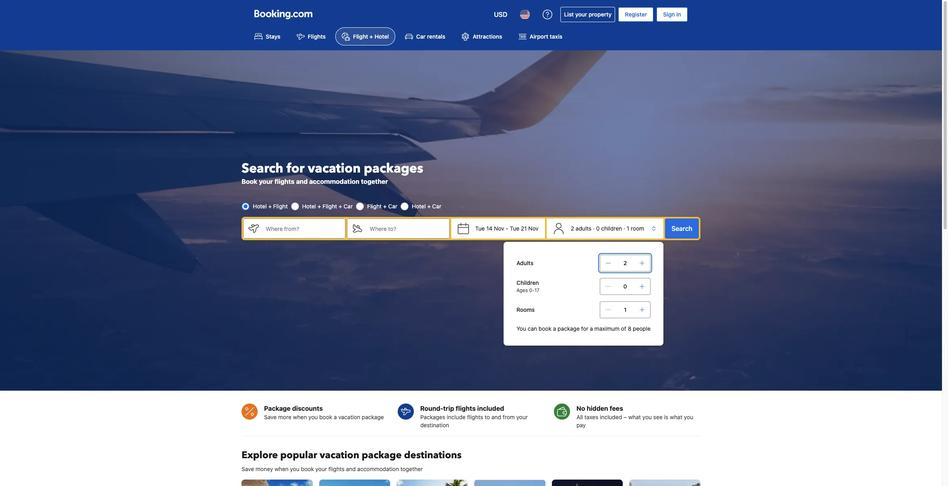 Task type: vqa. For each thing, say whether or not it's contained in the screenshot.
first the 2023 from the right
no



Task type: describe. For each thing, give the bounding box(es) containing it.
is
[[664, 414, 668, 421]]

0 vertical spatial package
[[558, 325, 580, 332]]

from
[[503, 414, 515, 421]]

when inside package discounts save more when you book a vacation package
[[293, 414, 307, 421]]

to
[[485, 414, 490, 421]]

register link
[[619, 7, 654, 22]]

and inside round-trip flights included packages include flights to and from your destination
[[492, 414, 501, 421]]

room
[[631, 225, 644, 232]]

accommodation inside explore popular vacation package destinations save money when you book your flights and accommodation together
[[357, 466, 399, 473]]

together inside search for vacation packages book your flights and accommodation together
[[361, 178, 388, 185]]

sign in link
[[657, 7, 688, 22]]

list your property
[[564, 11, 612, 18]]

explore popular vacation package destinations save money when you book your flights and accommodation together
[[242, 449, 462, 473]]

more
[[278, 414, 291, 421]]

your inside round-trip flights included packages include flights to and from your destination
[[516, 414, 528, 421]]

2 for 2 adults · 0 children · 1 room
[[571, 225, 574, 232]]

0-
[[529, 288, 535, 294]]

2 adults · 0 children · 1 room
[[571, 225, 644, 232]]

when inside explore popular vacation package destinations save money when you book your flights and accommodation together
[[275, 466, 289, 473]]

sign
[[663, 11, 675, 18]]

destinations
[[404, 449, 462, 462]]

pay
[[577, 422, 586, 429]]

and inside explore popular vacation package destinations save money when you book your flights and accommodation together
[[346, 466, 356, 473]]

-
[[506, 225, 508, 232]]

attractions
[[473, 33, 502, 40]]

2 · from the left
[[624, 225, 625, 232]]

no hidden fees all taxes included – what you see is what you pay
[[577, 405, 694, 429]]

you inside package discounts save more when you book a vacation package
[[308, 414, 318, 421]]

popular
[[280, 449, 317, 462]]

taxis
[[550, 33, 562, 40]]

maximum
[[595, 325, 620, 332]]

money
[[256, 466, 273, 473]]

attractions link
[[455, 27, 509, 46]]

airport
[[530, 33, 548, 40]]

flight + hotel link
[[335, 27, 395, 46]]

+ for flight + hotel
[[370, 33, 373, 40]]

package
[[264, 405, 291, 412]]

ages
[[517, 288, 528, 294]]

2 what from the left
[[670, 414, 683, 421]]

tue 14 nov - tue 21 nov
[[475, 225, 539, 232]]

included inside round-trip flights included packages include flights to and from your destination
[[477, 405, 504, 412]]

2 nov from the left
[[528, 225, 539, 232]]

vacation for package
[[320, 449, 359, 462]]

1 tue from the left
[[475, 225, 485, 232]]

together inside explore popular vacation package destinations save money when you book your flights and accommodation together
[[401, 466, 423, 473]]

hidden
[[587, 405, 608, 412]]

a inside package discounts save more when you book a vacation package
[[334, 414, 337, 421]]

+ for hotel + car
[[427, 203, 431, 210]]

list
[[564, 11, 574, 18]]

register
[[625, 11, 647, 18]]

vacation for packages
[[308, 160, 361, 178]]

1 horizontal spatial a
[[553, 325, 556, 332]]

+ for hotel + flight
[[268, 203, 272, 210]]

2 tue from the left
[[510, 225, 519, 232]]

hotel for hotel + flight + car
[[302, 203, 316, 210]]

you left see
[[643, 414, 652, 421]]

for inside search for vacation packages book your flights and accommodation together
[[287, 160, 305, 178]]

book
[[242, 178, 257, 185]]

save inside explore popular vacation package destinations save money when you book your flights and accommodation together
[[242, 466, 254, 473]]

14
[[486, 225, 493, 232]]

1 vertical spatial 1
[[624, 306, 627, 313]]

+ for flight + car
[[383, 203, 387, 210]]

usd button
[[489, 5, 512, 24]]

search button
[[665, 219, 699, 239]]

flights inside search for vacation packages book your flights and accommodation together
[[275, 178, 295, 185]]

17
[[535, 288, 540, 294]]

0 vertical spatial 1
[[627, 225, 629, 232]]

packages
[[364, 160, 423, 178]]

flight + car
[[367, 203, 397, 210]]

children
[[517, 279, 539, 286]]

hotel for hotel + flight
[[253, 203, 267, 210]]

and inside search for vacation packages book your flights and accommodation together
[[296, 178, 308, 185]]

include
[[447, 414, 466, 421]]

discounts
[[292, 405, 323, 412]]

round-trip flights included packages include flights to and from your destination
[[420, 405, 528, 429]]

you
[[517, 325, 526, 332]]

children
[[601, 225, 622, 232]]

0 vertical spatial 0
[[596, 225, 600, 232]]

2 for 2
[[624, 260, 627, 267]]

in
[[677, 11, 681, 18]]

2 horizontal spatial a
[[590, 325, 593, 332]]

Where from? field
[[259, 219, 346, 239]]

search for vacation packages book your flights and accommodation together
[[242, 160, 423, 185]]

round-
[[420, 405, 443, 412]]

flights inside explore popular vacation package destinations save money when you book your flights and accommodation together
[[328, 466, 345, 473]]

can
[[528, 325, 537, 332]]

taxes
[[585, 414, 598, 421]]



Task type: locate. For each thing, give the bounding box(es) containing it.
1 up of
[[624, 306, 627, 313]]

0 vertical spatial book
[[539, 325, 552, 332]]

flights
[[308, 33, 326, 40]]

Where to? field
[[363, 219, 450, 239]]

flights
[[275, 178, 295, 185], [456, 405, 476, 412], [467, 414, 483, 421], [328, 466, 345, 473]]

book down discounts
[[319, 414, 332, 421]]

accommodation
[[309, 178, 360, 185], [357, 466, 399, 473]]

0 horizontal spatial a
[[334, 414, 337, 421]]

0 vertical spatial accommodation
[[309, 178, 360, 185]]

2 vertical spatial and
[[346, 466, 356, 473]]

you down the 'popular'
[[290, 466, 299, 473]]

2 horizontal spatial book
[[539, 325, 552, 332]]

0 horizontal spatial together
[[361, 178, 388, 185]]

1 vertical spatial included
[[600, 414, 622, 421]]

hotel + flight + car
[[302, 203, 353, 210]]

· right children
[[624, 225, 625, 232]]

0 horizontal spatial book
[[301, 466, 314, 473]]

tue
[[475, 225, 485, 232], [510, 225, 519, 232]]

your
[[575, 11, 587, 18], [259, 178, 273, 185], [516, 414, 528, 421], [315, 466, 327, 473]]

+
[[370, 33, 373, 40], [268, 203, 272, 210], [318, 203, 321, 210], [339, 203, 342, 210], [383, 203, 387, 210], [427, 203, 431, 210]]

1 vertical spatial vacation
[[338, 414, 360, 421]]

people
[[633, 325, 651, 332]]

car inside the car rentals link
[[416, 33, 426, 40]]

book inside package discounts save more when you book a vacation package
[[319, 414, 332, 421]]

2 vertical spatial book
[[301, 466, 314, 473]]

adults
[[576, 225, 592, 232]]

1 vertical spatial and
[[492, 414, 501, 421]]

package inside explore popular vacation package destinations save money when you book your flights and accommodation together
[[362, 449, 402, 462]]

included down "fees"
[[600, 414, 622, 421]]

0 horizontal spatial 0
[[596, 225, 600, 232]]

tue right -
[[510, 225, 519, 232]]

0 horizontal spatial for
[[287, 160, 305, 178]]

save left money
[[242, 466, 254, 473]]

1 horizontal spatial 2
[[624, 260, 627, 267]]

flights link
[[290, 27, 332, 46]]

0 vertical spatial 2
[[571, 225, 574, 232]]

2 left adults
[[571, 225, 574, 232]]

airport taxis link
[[512, 27, 569, 46]]

1 · from the left
[[593, 225, 595, 232]]

0 horizontal spatial what
[[628, 414, 641, 421]]

21
[[521, 225, 527, 232]]

rentals
[[427, 33, 445, 40]]

trip
[[443, 405, 454, 412]]

0 horizontal spatial included
[[477, 405, 504, 412]]

save
[[264, 414, 277, 421], [242, 466, 254, 473]]

1 vertical spatial search
[[672, 225, 693, 232]]

booking.com online hotel reservations image
[[254, 10, 312, 19]]

package inside package discounts save more when you book a vacation package
[[362, 414, 384, 421]]

0 horizontal spatial save
[[242, 466, 254, 473]]

2 down 2 adults · 0 children · 1 room
[[624, 260, 627, 267]]

book down the 'popular'
[[301, 466, 314, 473]]

book
[[539, 325, 552, 332], [319, 414, 332, 421], [301, 466, 314, 473]]

together down "destinations"
[[401, 466, 423, 473]]

car rentals link
[[399, 27, 452, 46]]

flight + hotel
[[353, 33, 389, 40]]

what
[[628, 414, 641, 421], [670, 414, 683, 421]]

0 horizontal spatial nov
[[494, 225, 504, 232]]

1 horizontal spatial included
[[600, 414, 622, 421]]

what right is
[[670, 414, 683, 421]]

1 horizontal spatial together
[[401, 466, 423, 473]]

your right from
[[516, 414, 528, 421]]

accommodation inside search for vacation packages book your flights and accommodation together
[[309, 178, 360, 185]]

vacation inside search for vacation packages book your flights and accommodation together
[[308, 160, 361, 178]]

search
[[242, 160, 283, 178], [672, 225, 693, 232]]

1 horizontal spatial 0
[[624, 283, 627, 290]]

0 horizontal spatial when
[[275, 466, 289, 473]]

all
[[577, 414, 583, 421]]

1 vertical spatial save
[[242, 466, 254, 473]]

rooms
[[517, 306, 535, 313]]

1 horizontal spatial save
[[264, 414, 277, 421]]

you inside explore popular vacation package destinations save money when you book your flights and accommodation together
[[290, 466, 299, 473]]

together
[[361, 178, 388, 185], [401, 466, 423, 473]]

0 vertical spatial save
[[264, 414, 277, 421]]

hotel + flight
[[253, 203, 288, 210]]

save down the package
[[264, 414, 277, 421]]

1 what from the left
[[628, 414, 641, 421]]

package
[[558, 325, 580, 332], [362, 414, 384, 421], [362, 449, 402, 462]]

1 horizontal spatial what
[[670, 414, 683, 421]]

book right can
[[539, 325, 552, 332]]

1 vertical spatial accommodation
[[357, 466, 399, 473]]

list your property link
[[561, 7, 615, 22]]

1
[[627, 225, 629, 232], [624, 306, 627, 313]]

included
[[477, 405, 504, 412], [600, 414, 622, 421]]

car rentals
[[416, 33, 445, 40]]

nov
[[494, 225, 504, 232], [528, 225, 539, 232]]

explore
[[242, 449, 278, 462]]

your down the 'popular'
[[315, 466, 327, 473]]

1 vertical spatial 0
[[624, 283, 627, 290]]

your inside search for vacation packages book your flights and accommodation together
[[259, 178, 273, 185]]

0 horizontal spatial 2
[[571, 225, 574, 232]]

a
[[553, 325, 556, 332], [590, 325, 593, 332], [334, 414, 337, 421]]

0 vertical spatial search
[[242, 160, 283, 178]]

you right is
[[684, 414, 694, 421]]

1 vertical spatial package
[[362, 414, 384, 421]]

0 horizontal spatial search
[[242, 160, 283, 178]]

property
[[589, 11, 612, 18]]

1 horizontal spatial ·
[[624, 225, 625, 232]]

0 vertical spatial together
[[361, 178, 388, 185]]

vacation inside package discounts save more when you book a vacation package
[[338, 414, 360, 421]]

0 vertical spatial included
[[477, 405, 504, 412]]

sign in
[[663, 11, 681, 18]]

vacation inside explore popular vacation package destinations save money when you book your flights and accommodation together
[[320, 449, 359, 462]]

when down discounts
[[293, 414, 307, 421]]

0 horizontal spatial and
[[296, 178, 308, 185]]

included up to
[[477, 405, 504, 412]]

0 horizontal spatial tue
[[475, 225, 485, 232]]

fees
[[610, 405, 623, 412]]

package discounts save more when you book a vacation package
[[264, 405, 384, 421]]

· right adults
[[593, 225, 595, 232]]

1 horizontal spatial search
[[672, 225, 693, 232]]

search for search for vacation packages book your flights and accommodation together
[[242, 160, 283, 178]]

2 vertical spatial package
[[362, 449, 402, 462]]

flight
[[353, 33, 368, 40], [273, 203, 288, 210], [323, 203, 337, 210], [367, 203, 382, 210]]

0 vertical spatial when
[[293, 414, 307, 421]]

0 horizontal spatial ·
[[593, 225, 595, 232]]

nov right 21
[[528, 225, 539, 232]]

1 left room
[[627, 225, 629, 232]]

what right '–'
[[628, 414, 641, 421]]

you can book a package for a maximum of 8 people
[[517, 325, 651, 332]]

your inside explore popular vacation package destinations save money when you book your flights and accommodation together
[[315, 466, 327, 473]]

included inside no hidden fees all taxes included – what you see is what you pay
[[600, 414, 622, 421]]

your right list
[[575, 11, 587, 18]]

1 horizontal spatial for
[[581, 325, 589, 332]]

you
[[308, 414, 318, 421], [643, 414, 652, 421], [684, 414, 694, 421], [290, 466, 299, 473]]

hotel + car
[[412, 203, 441, 210]]

2 vertical spatial vacation
[[320, 449, 359, 462]]

adults
[[517, 260, 534, 267]]

airport taxis
[[530, 33, 562, 40]]

1 vertical spatial book
[[319, 414, 332, 421]]

stays
[[266, 33, 280, 40]]

0 vertical spatial vacation
[[308, 160, 361, 178]]

1 vertical spatial for
[[581, 325, 589, 332]]

save inside package discounts save more when you book a vacation package
[[264, 414, 277, 421]]

stays link
[[248, 27, 287, 46]]

search for search
[[672, 225, 693, 232]]

when right money
[[275, 466, 289, 473]]

1 vertical spatial when
[[275, 466, 289, 473]]

usd
[[494, 11, 507, 18]]

·
[[593, 225, 595, 232], [624, 225, 625, 232]]

0 vertical spatial for
[[287, 160, 305, 178]]

1 nov from the left
[[494, 225, 504, 232]]

2 horizontal spatial and
[[492, 414, 501, 421]]

1 horizontal spatial and
[[346, 466, 356, 473]]

+ for hotel + flight + car
[[318, 203, 321, 210]]

packages
[[420, 414, 445, 421]]

–
[[624, 414, 627, 421]]

hotel for hotel + car
[[412, 203, 426, 210]]

1 horizontal spatial book
[[319, 414, 332, 421]]

search inside button
[[672, 225, 693, 232]]

1 horizontal spatial tue
[[510, 225, 519, 232]]

book inside explore popular vacation package destinations save money when you book your flights and accommodation together
[[301, 466, 314, 473]]

when
[[293, 414, 307, 421], [275, 466, 289, 473]]

your inside list your property link
[[575, 11, 587, 18]]

and
[[296, 178, 308, 185], [492, 414, 501, 421], [346, 466, 356, 473]]

1 horizontal spatial nov
[[528, 225, 539, 232]]

you down discounts
[[308, 414, 318, 421]]

1 vertical spatial 2
[[624, 260, 627, 267]]

0 vertical spatial and
[[296, 178, 308, 185]]

1 horizontal spatial when
[[293, 414, 307, 421]]

of
[[621, 325, 626, 332]]

no
[[577, 405, 585, 412]]

see
[[653, 414, 663, 421]]

search inside search for vacation packages book your flights and accommodation together
[[242, 160, 283, 178]]

1 vertical spatial together
[[401, 466, 423, 473]]

for
[[287, 160, 305, 178], [581, 325, 589, 332]]

tue left 14
[[475, 225, 485, 232]]

together down packages
[[361, 178, 388, 185]]

children ages 0-17
[[517, 279, 540, 294]]

8
[[628, 325, 631, 332]]

destination
[[420, 422, 449, 429]]

your right the book
[[259, 178, 273, 185]]

nov left -
[[494, 225, 504, 232]]

vacation
[[308, 160, 361, 178], [338, 414, 360, 421], [320, 449, 359, 462]]

car
[[416, 33, 426, 40], [344, 203, 353, 210], [388, 203, 397, 210], [432, 203, 441, 210]]



